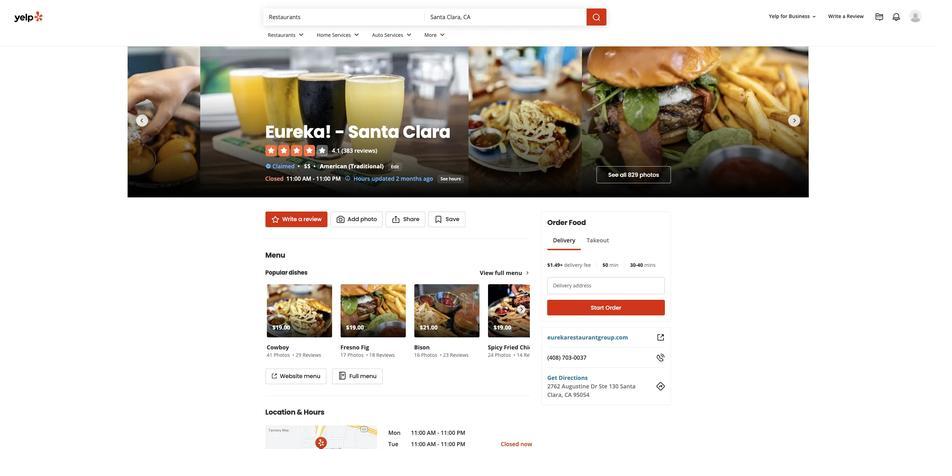 Task type: vqa. For each thing, say whether or not it's contained in the screenshot.
Family
no



Task type: describe. For each thing, give the bounding box(es) containing it.
0 vertical spatial order
[[548, 218, 568, 228]]

view full menu link
[[480, 269, 530, 277]]

all
[[620, 171, 627, 179]]

share
[[403, 215, 420, 223]]

takeout
[[587, 237, 609, 244]]

write a review link
[[826, 10, 867, 23]]

$0 min
[[603, 262, 619, 268]]

hours updated 2 months ago
[[354, 175, 433, 183]]

american (traditional)
[[320, 162, 384, 170]]

american (traditional) link
[[320, 162, 384, 170]]

fig
[[361, 344, 369, 351]]

17
[[341, 352, 346, 358]]

24 share v2 image
[[392, 215, 400, 224]]

4.1
[[332, 147, 340, 154]]

sandwich
[[544, 344, 571, 351]]

0 vertical spatial pm
[[332, 175, 341, 183]]

spicy fried chicken sandwich image
[[488, 284, 553, 338]]

start
[[591, 304, 604, 312]]

am for mon
[[427, 429, 436, 437]]

months
[[401, 175, 422, 183]]

add photo
[[348, 215, 377, 223]]

full
[[495, 269, 504, 277]]

Order delivery text field
[[548, 277, 665, 294]]

2
[[396, 175, 399, 183]]

bison image
[[414, 284, 480, 338]]

reviews for bison
[[450, 352, 469, 358]]

santa inside get directions 2762 augustine dr ste 130 santa clara, ca 95054
[[620, 383, 636, 390]]

24 chevron down v2 image for auto services
[[405, 31, 413, 39]]

photos inside cowboy 41 photos
[[274, 352, 290, 358]]

see for see hours
[[441, 176, 448, 182]]

delivery tab panel
[[548, 250, 615, 253]]

edit button
[[388, 163, 402, 171]]

home services link
[[311, 26, 367, 46]]

add photo link
[[330, 212, 383, 227]]

photo of eureka! - santa clara - santa clara, ca, us. fresno fig burger($16) image
[[582, 46, 809, 198]]

closed 11:00 am - 11:00 pm
[[265, 175, 341, 183]]

menu element
[[254, 239, 571, 384]]

delivery address
[[553, 282, 592, 289]]

see all 829 photos link
[[597, 166, 671, 183]]

14
[[517, 352, 523, 358]]

reviews for cowboy
[[303, 352, 321, 358]]

full menu link
[[332, 369, 383, 384]]

24 chevron down v2 image for more
[[438, 31, 447, 39]]

$$
[[304, 162, 311, 170]]

delivery for delivery
[[553, 237, 576, 244]]

yelp for business
[[769, 13, 810, 20]]

14 chevron right outline image
[[525, 271, 530, 276]]

photo of eureka! - santa clara - santa clara, ca, us. firecracker dipping sauce available upon request image
[[100, 46, 200, 198]]

start order button
[[548, 300, 665, 316]]

24 chevron down v2 image for restaurants
[[297, 31, 306, 39]]

edit
[[391, 164, 399, 170]]

location
[[265, 407, 296, 417]]

clara,
[[548, 391, 563, 399]]

menu for full menu
[[360, 372, 377, 380]]

photos inside spicy fried chicken sandwich 24 photos
[[495, 352, 511, 358]]

24 directions v2 image
[[657, 382, 665, 391]]

maria w. image
[[909, 10, 922, 22]]

auto services link
[[367, 26, 419, 46]]

delivery for delivery address
[[553, 282, 572, 289]]

get directions link
[[548, 374, 588, 382]]

16 info v2 image
[[345, 176, 351, 181]]

photo of eureka! - santa clara - santa clara, ca, us. cowboy burger image
[[469, 46, 582, 198]]

projects image
[[875, 13, 884, 21]]

menu
[[265, 250, 285, 260]]

1 vertical spatial hours
[[304, 407, 325, 417]]

fee
[[584, 262, 591, 268]]

previous image for next icon
[[270, 305, 278, 314]]

full
[[350, 372, 359, 380]]

Near text field
[[431, 13, 581, 21]]

11:00 am - 11:00 pm for mon
[[411, 429, 466, 437]]

30-
[[630, 262, 638, 268]]

website
[[280, 372, 303, 380]]

start order
[[591, 304, 622, 312]]

4.1 star rating image
[[265, 145, 328, 156]]

tue
[[388, 440, 399, 448]]

$0
[[603, 262, 608, 268]]

24
[[488, 352, 494, 358]]

clara
[[403, 120, 451, 144]]

share button
[[386, 212, 426, 227]]

(383
[[342, 147, 353, 154]]

closed for closed 11:00 am - 11:00 pm
[[265, 175, 284, 183]]

reviews)
[[355, 147, 377, 154]]

23
[[443, 352, 449, 358]]

home
[[317, 31, 331, 38]]

dr
[[591, 383, 598, 390]]

dishes
[[289, 269, 308, 277]]

none field near
[[431, 13, 581, 21]]

order inside button
[[606, 304, 622, 312]]

next image
[[791, 116, 799, 125]]

popular
[[265, 269, 288, 277]]

search image
[[592, 13, 601, 21]]

cowboy image
[[267, 284, 332, 338]]

23 reviews
[[443, 352, 469, 358]]

$21.00
[[420, 324, 438, 332]]

american
[[320, 162, 347, 170]]

order food
[[548, 218, 586, 228]]

full menu
[[350, 372, 377, 380]]

eurekarestaurantgroup.com
[[548, 334, 628, 341]]

mins
[[645, 262, 656, 268]]

0037
[[574, 354, 587, 362]]

(408)
[[548, 354, 561, 362]]

closed now
[[501, 440, 532, 448]]

directions
[[559, 374, 588, 382]]

photo
[[361, 215, 377, 223]]

chicken
[[520, 344, 543, 351]]

save
[[446, 215, 460, 223]]

Find text field
[[269, 13, 419, 21]]

$19.00 for fresno
[[346, 324, 364, 332]]

previous image for next image
[[137, 116, 146, 125]]

40
[[638, 262, 643, 268]]

review
[[847, 13, 864, 20]]

write a review
[[282, 215, 322, 223]]

notifications image
[[892, 13, 901, 21]]

(traditional)
[[349, 162, 384, 170]]

get directions 2762 augustine dr ste 130 santa clara, ca 95054
[[548, 374, 636, 399]]

ca
[[565, 391, 572, 399]]

18
[[369, 352, 375, 358]]



Task type: locate. For each thing, give the bounding box(es) containing it.
order left food
[[548, 218, 568, 228]]

yelp for business button
[[766, 10, 820, 23]]

0 vertical spatial delivery
[[553, 237, 576, 244]]

photo of eureka! - santa clara - santa clara, ca, us. four beer flight ($10) image
[[200, 46, 469, 198]]

reviews for spicy
[[524, 352, 543, 358]]

closed down 16 claim filled v2 image
[[265, 175, 284, 183]]

services for auto services
[[385, 31, 403, 38]]

0 horizontal spatial write
[[282, 215, 297, 223]]

photos
[[274, 352, 290, 358], [348, 352, 364, 358], [421, 352, 437, 358], [495, 352, 511, 358]]

closed inside location & hours element
[[501, 440, 519, 448]]

16 claim filled v2 image
[[265, 163, 271, 169]]

16 chevron down v2 image
[[812, 14, 817, 19]]

24 save outline v2 image
[[434, 215, 443, 224]]

0 horizontal spatial hours
[[304, 407, 325, 417]]

save button
[[428, 212, 466, 227]]

cowboy 41 photos
[[267, 344, 290, 358]]

review
[[304, 215, 322, 223]]

11:00
[[286, 175, 301, 183], [316, 175, 331, 183], [411, 429, 426, 437], [441, 429, 455, 437], [411, 440, 426, 448], [441, 440, 455, 448]]

tab list containing delivery
[[548, 236, 615, 250]]

$1.49+ delivery fee
[[548, 262, 591, 268]]

2 $19.00 from the left
[[346, 324, 364, 332]]

eurekarestaurantgroup.com link
[[548, 334, 628, 341]]

(408) 703-0037
[[548, 354, 587, 362]]

0 horizontal spatial $19.00
[[272, 324, 290, 332]]

get
[[548, 374, 557, 382]]

2 horizontal spatial menu
[[506, 269, 522, 277]]

delivery inside tab list
[[553, 237, 576, 244]]

business categories element
[[262, 26, 922, 46]]

24 chevron down v2 image inside more link
[[438, 31, 447, 39]]

0 horizontal spatial 24 chevron down v2 image
[[352, 31, 361, 39]]

1 delivery from the top
[[553, 237, 576, 244]]

write a review link
[[265, 212, 327, 227]]

14 reviews
[[517, 352, 543, 358]]

1 horizontal spatial previous image
[[270, 305, 278, 314]]

(383 reviews) link
[[342, 147, 377, 154]]

130
[[609, 383, 619, 390]]

yelp
[[769, 13, 780, 20]]

2 vertical spatial pm
[[457, 440, 466, 448]]

reviews right the 23
[[450, 352, 469, 358]]

photo of eureka! - santa clara - santa clara, ca, us. kid's tenders w/ mac & cheese balls ($8) image
[[809, 46, 936, 198]]

1 none field from the left
[[269, 13, 419, 21]]

0 vertical spatial hours
[[354, 175, 370, 183]]

$19.00 up the "fresno"
[[346, 324, 364, 332]]

2 24 chevron down v2 image from the left
[[438, 31, 447, 39]]

write left review
[[829, 13, 842, 20]]

now
[[521, 440, 532, 448]]

24 chevron down v2 image right auto services
[[405, 31, 413, 39]]

add
[[348, 215, 359, 223]]

None field
[[269, 13, 419, 21], [431, 13, 581, 21]]

$19.00 up cowboy
[[272, 324, 290, 332]]

1 horizontal spatial menu
[[360, 372, 377, 380]]

1 horizontal spatial write
[[829, 13, 842, 20]]

write right "24 star v2" icon
[[282, 215, 297, 223]]

0 vertical spatial write
[[829, 13, 842, 20]]

more
[[425, 31, 437, 38]]

24 chevron down v2 image
[[297, 31, 306, 39], [405, 31, 413, 39]]

claimed
[[273, 162, 295, 170]]

3 photos from the left
[[421, 352, 437, 358]]

11:00 am - 11:00 pm for tue
[[411, 440, 466, 448]]

location & hours element
[[254, 396, 549, 449]]

write a review
[[829, 13, 864, 20]]

auto services
[[372, 31, 403, 38]]

24 chevron down v2 image inside home services link
[[352, 31, 361, 39]]

24 chevron down v2 image left auto
[[352, 31, 361, 39]]

24 chevron down v2 image right more on the top left of page
[[438, 31, 447, 39]]

24 chevron down v2 image right restaurants
[[297, 31, 306, 39]]

restaurants link
[[262, 26, 311, 46]]

menu for website menu
[[304, 372, 320, 380]]

41
[[267, 352, 272, 358]]

2 none field from the left
[[431, 13, 581, 21]]

0 vertical spatial santa
[[348, 120, 400, 144]]

1 $19.00 from the left
[[272, 324, 290, 332]]

24 chevron down v2 image for home services
[[352, 31, 361, 39]]

ago
[[423, 175, 433, 183]]

$19.00 for cowboy
[[272, 324, 290, 332]]

1 horizontal spatial hours
[[354, 175, 370, 183]]

1 horizontal spatial a
[[843, 13, 846, 20]]

write inside user actions element
[[829, 13, 842, 20]]

1 vertical spatial santa
[[620, 383, 636, 390]]

a for review
[[843, 13, 846, 20]]

closed left now
[[501, 440, 519, 448]]

24 chevron down v2 image inside restaurants link
[[297, 31, 306, 39]]

$19.00 up 'spicy'
[[494, 324, 512, 332]]

delivery
[[553, 237, 576, 244], [553, 282, 572, 289]]

0 horizontal spatial previous image
[[137, 116, 146, 125]]

services for home services
[[332, 31, 351, 38]]

reviews down chicken
[[524, 352, 543, 358]]

None search field
[[263, 9, 608, 26]]

menu right the full
[[360, 372, 377, 380]]

1 services from the left
[[332, 31, 351, 38]]

location & hours
[[265, 407, 325, 417]]

0 horizontal spatial services
[[332, 31, 351, 38]]

24 external link v2 image
[[657, 333, 665, 342]]

see hours
[[441, 176, 461, 182]]

$19.00
[[272, 324, 290, 332], [346, 324, 364, 332], [494, 324, 512, 332]]

4 photos from the left
[[495, 352, 511, 358]]

spicy fried chicken sandwich 24 photos
[[488, 344, 571, 358]]

augustine
[[562, 383, 590, 390]]

photos down cowboy
[[274, 352, 290, 358]]

1 vertical spatial write
[[282, 215, 297, 223]]

write for write a review
[[829, 13, 842, 20]]

reviews for fresno
[[376, 352, 395, 358]]

see
[[609, 171, 619, 179], [441, 176, 448, 182]]

hours right &
[[304, 407, 325, 417]]

29 reviews
[[296, 352, 321, 358]]

0 horizontal spatial none field
[[269, 13, 419, 21]]

703-
[[562, 354, 574, 362]]

eureka! - santa clara
[[265, 120, 451, 144]]

photos inside "fresno fig 17 photos"
[[348, 352, 364, 358]]

0 horizontal spatial a
[[298, 215, 302, 223]]

2 horizontal spatial $19.00
[[494, 324, 512, 332]]

business
[[789, 13, 810, 20]]

info alert
[[345, 174, 433, 183]]

3 reviews from the left
[[450, 352, 469, 358]]

previous image
[[137, 116, 146, 125], [270, 305, 278, 314]]

website menu
[[280, 372, 320, 380]]

1 horizontal spatial closed
[[501, 440, 519, 448]]

16 external link v2 image
[[271, 373, 277, 379]]

1 horizontal spatial see
[[609, 171, 619, 179]]

1 24 chevron down v2 image from the left
[[297, 31, 306, 39]]

order
[[548, 218, 568, 228], [606, 304, 622, 312]]

menu left 14 chevron right outline image
[[506, 269, 522, 277]]

1 vertical spatial a
[[298, 215, 302, 223]]

food
[[569, 218, 586, 228]]

pm for mon
[[457, 429, 466, 437]]

1 horizontal spatial none field
[[431, 13, 581, 21]]

$19.00 for spicy
[[494, 324, 512, 332]]

pm
[[332, 175, 341, 183], [457, 429, 466, 437], [457, 440, 466, 448]]

delivery
[[564, 262, 583, 268]]

4.1 (383 reviews)
[[332, 147, 377, 154]]

menu right website
[[304, 372, 320, 380]]

a
[[843, 13, 846, 20], [298, 215, 302, 223]]

0 horizontal spatial santa
[[348, 120, 400, 144]]

0 horizontal spatial menu
[[304, 372, 320, 380]]

see left all
[[609, 171, 619, 179]]

1 24 chevron down v2 image from the left
[[352, 31, 361, 39]]

photos down bison
[[421, 352, 437, 358]]

0 horizontal spatial order
[[548, 218, 568, 228]]

delivery left address
[[553, 282, 572, 289]]

reviews right 29
[[303, 352, 321, 358]]

services right auto
[[385, 31, 403, 38]]

24 camera v2 image
[[336, 215, 345, 224]]

see hours link
[[438, 175, 464, 183]]

photos inside bison 16 photos
[[421, 352, 437, 358]]

none field find
[[269, 13, 419, 21]]

fresno fig image
[[341, 284, 406, 338]]

see for see all 829 photos
[[609, 171, 619, 179]]

hours inside info alert
[[354, 175, 370, 183]]

1 horizontal spatial services
[[385, 31, 403, 38]]

1 reviews from the left
[[303, 352, 321, 358]]

1 photos from the left
[[274, 352, 290, 358]]

photos down the "fresno"
[[348, 352, 364, 358]]

closed for closed now
[[501, 440, 519, 448]]

order right start
[[606, 304, 622, 312]]

1 horizontal spatial 24 chevron down v2 image
[[405, 31, 413, 39]]

user actions element
[[764, 9, 932, 52]]

$1.49+
[[548, 262, 563, 268]]

cowboy
[[267, 344, 289, 351]]

1 horizontal spatial $19.00
[[346, 324, 364, 332]]

1 horizontal spatial order
[[606, 304, 622, 312]]

pm for tue
[[457, 440, 466, 448]]

0 vertical spatial 11:00 am - 11:00 pm
[[411, 429, 466, 437]]

2 photos from the left
[[348, 352, 364, 358]]

2 delivery from the top
[[553, 282, 572, 289]]

min
[[610, 262, 619, 268]]

0 horizontal spatial 24 chevron down v2 image
[[297, 31, 306, 39]]

photos down 'spicy'
[[495, 352, 511, 358]]

bison
[[414, 344, 430, 351]]

1 vertical spatial pm
[[457, 429, 466, 437]]

2 reviews from the left
[[376, 352, 395, 358]]

spicy
[[488, 344, 503, 351]]

1 vertical spatial closed
[[501, 440, 519, 448]]

services right home
[[332, 31, 351, 38]]

a for review
[[298, 215, 302, 223]]

address
[[573, 282, 592, 289]]

0 vertical spatial closed
[[265, 175, 284, 183]]

24 chevron down v2 image inside "auto services" link
[[405, 31, 413, 39]]

1 horizontal spatial santa
[[620, 383, 636, 390]]

95054
[[574, 391, 590, 399]]

2 services from the left
[[385, 31, 403, 38]]

-
[[335, 120, 345, 144], [313, 175, 315, 183], [438, 429, 439, 437], [438, 440, 439, 448]]

hours down (traditional)
[[354, 175, 370, 183]]

1 vertical spatial am
[[427, 429, 436, 437]]

next image
[[518, 305, 526, 314]]

2 24 chevron down v2 image from the left
[[405, 31, 413, 39]]

1 vertical spatial order
[[606, 304, 622, 312]]

1 vertical spatial 11:00 am - 11:00 pm
[[411, 440, 466, 448]]

1 11:00 am - 11:00 pm from the top
[[411, 429, 466, 437]]

2 vertical spatial am
[[427, 440, 436, 448]]

santa up reviews)
[[348, 120, 400, 144]]

24 chevron down v2 image
[[352, 31, 361, 39], [438, 31, 447, 39]]

1 vertical spatial delivery
[[553, 282, 572, 289]]

24 star v2 image
[[271, 215, 280, 224]]

0 horizontal spatial see
[[441, 176, 448, 182]]

0 horizontal spatial closed
[[265, 175, 284, 183]]

2 11:00 am - 11:00 pm from the top
[[411, 440, 466, 448]]

24 menu v2 image
[[338, 372, 347, 380]]

santa right 130
[[620, 383, 636, 390]]

services
[[332, 31, 351, 38], [385, 31, 403, 38]]

reviews
[[303, 352, 321, 358], [376, 352, 395, 358], [450, 352, 469, 358], [524, 352, 543, 358]]

bison 16 photos
[[414, 344, 437, 358]]

see left hours
[[441, 176, 448, 182]]

1 horizontal spatial 24 chevron down v2 image
[[438, 31, 447, 39]]

write for write a review
[[282, 215, 297, 223]]

restaurants
[[268, 31, 296, 38]]

am for tue
[[427, 440, 436, 448]]

30-40 mins
[[630, 262, 656, 268]]

view
[[480, 269, 494, 277]]

am
[[302, 175, 311, 183], [427, 429, 436, 437], [427, 440, 436, 448]]

fried
[[504, 344, 519, 351]]

2762
[[548, 383, 560, 390]]

16
[[414, 352, 420, 358]]

0 vertical spatial a
[[843, 13, 846, 20]]

0 vertical spatial am
[[302, 175, 311, 183]]

1 vertical spatial previous image
[[270, 305, 278, 314]]

0 vertical spatial previous image
[[137, 116, 146, 125]]

for
[[781, 13, 788, 20]]

updated
[[372, 175, 395, 183]]

map image
[[265, 426, 377, 449]]

24 phone v2 image
[[657, 354, 665, 362]]

tab list
[[548, 236, 615, 250]]

3 $19.00 from the left
[[494, 324, 512, 332]]

delivery down the order food in the right of the page
[[553, 237, 576, 244]]

4 reviews from the left
[[524, 352, 543, 358]]

reviews right 18 on the left bottom
[[376, 352, 395, 358]]



